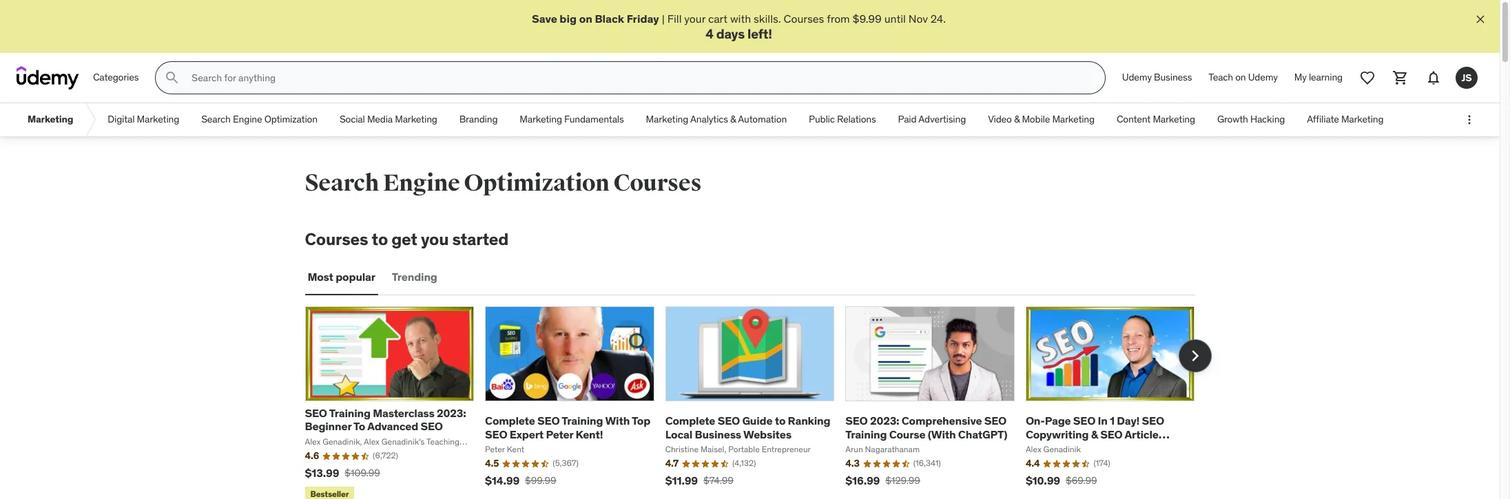 Task type: locate. For each thing, give the bounding box(es) containing it.
0 horizontal spatial complete
[[485, 414, 535, 428]]

0 vertical spatial courses
[[784, 12, 824, 25]]

0 horizontal spatial business
[[695, 427, 741, 441]]

complete seo training with top seo expert peter kent! link
[[485, 414, 650, 441]]

marketing right content
[[1153, 113, 1195, 126]]

2023: left comprehensive
[[870, 414, 899, 428]]

business up content marketing in the right top of the page
[[1154, 71, 1192, 84]]

js
[[1462, 71, 1472, 84]]

courses inside the save big on black friday | fill your cart with skills. courses from $9.99 until nov 24. 4 days left!
[[784, 12, 824, 25]]

1 complete from the left
[[485, 414, 535, 428]]

categories
[[93, 71, 139, 84]]

0 horizontal spatial optimization
[[264, 113, 318, 126]]

complete left peter
[[485, 414, 535, 428]]

& left 1
[[1091, 427, 1098, 441]]

1 horizontal spatial complete
[[665, 414, 715, 428]]

5 marketing from the left
[[646, 113, 688, 126]]

search engine optimization
[[201, 113, 318, 126]]

training inside complete seo training with top seo expert peter kent!
[[562, 414, 603, 428]]

get
[[391, 229, 417, 250]]

to inside complete seo guide to ranking local business websites
[[775, 414, 786, 428]]

1 horizontal spatial training
[[562, 414, 603, 428]]

1 vertical spatial courses
[[613, 169, 701, 198]]

4
[[706, 26, 713, 42]]

0 horizontal spatial on
[[579, 12, 592, 25]]

marketing left the arrow pointing to subcategory menu links icon
[[28, 113, 73, 126]]

save
[[532, 12, 557, 25]]

seo training masterclass 2023: beginner to advanced seo link
[[305, 407, 466, 434]]

video & mobile marketing link
[[977, 103, 1106, 137]]

0 vertical spatial business
[[1154, 71, 1192, 84]]

search
[[201, 113, 231, 126], [305, 169, 379, 198]]

business
[[1154, 71, 1192, 84], [695, 427, 741, 441]]

& right analytics
[[730, 113, 736, 126]]

with
[[730, 12, 751, 25]]

business right the local
[[695, 427, 741, 441]]

complete
[[485, 414, 535, 428], [665, 414, 715, 428]]

growth hacking
[[1217, 113, 1285, 126]]

engine for search engine optimization courses
[[383, 169, 460, 198]]

on right 'teach'
[[1235, 71, 1246, 84]]

marketing analytics & automation link
[[635, 103, 798, 137]]

affiliate
[[1307, 113, 1339, 126]]

0 horizontal spatial training
[[329, 407, 371, 420]]

2 horizontal spatial &
[[1091, 427, 1098, 441]]

my
[[1294, 71, 1307, 84]]

2 horizontal spatial courses
[[784, 12, 824, 25]]

0 horizontal spatial to
[[372, 229, 388, 250]]

marketing fundamentals link
[[509, 103, 635, 137]]

complete seo guide to ranking local business websites link
[[665, 414, 830, 441]]

0 vertical spatial to
[[372, 229, 388, 250]]

1 horizontal spatial search
[[305, 169, 379, 198]]

udemy
[[1122, 71, 1152, 84], [1248, 71, 1278, 84]]

skills.
[[754, 12, 781, 25]]

kent!
[[576, 427, 603, 441]]

teach
[[1209, 71, 1233, 84]]

1
[[1110, 414, 1115, 428]]

advanced
[[367, 420, 418, 434]]

1 vertical spatial business
[[695, 427, 741, 441]]

1 vertical spatial engine
[[383, 169, 460, 198]]

0 horizontal spatial &
[[730, 113, 736, 126]]

0 vertical spatial engine
[[233, 113, 262, 126]]

engine
[[233, 113, 262, 126], [383, 169, 460, 198]]

training
[[329, 407, 371, 420], [562, 414, 603, 428], [846, 427, 887, 441]]

carousel element
[[305, 307, 1211, 499]]

complete inside complete seo training with top seo expert peter kent!
[[485, 414, 535, 428]]

2023:
[[437, 407, 466, 420], [870, 414, 899, 428]]

marketing left analytics
[[646, 113, 688, 126]]

2 horizontal spatial training
[[846, 427, 887, 441]]

video & mobile marketing
[[988, 113, 1095, 126]]

most popular button
[[305, 261, 378, 294]]

peter
[[546, 427, 573, 441]]

1 vertical spatial search
[[305, 169, 379, 198]]

copywriting
[[1026, 427, 1089, 441]]

& right 'video'
[[1014, 113, 1020, 126]]

expert
[[510, 427, 544, 441]]

marketing right mobile at the top of the page
[[1052, 113, 1095, 126]]

hacking
[[1250, 113, 1285, 126]]

1 horizontal spatial to
[[775, 414, 786, 428]]

course
[[889, 427, 925, 441]]

my learning
[[1294, 71, 1343, 84]]

7 marketing from the left
[[1153, 113, 1195, 126]]

2 vertical spatial courses
[[305, 229, 368, 250]]

8 marketing from the left
[[1341, 113, 1384, 126]]

left!
[[747, 26, 772, 42]]

fundamentals
[[564, 113, 624, 126]]

training inside seo 2023: comprehensive seo training course (with chatgpt)
[[846, 427, 887, 441]]

marketing right affiliate
[[1341, 113, 1384, 126]]

to left "get"
[[372, 229, 388, 250]]

friday
[[627, 12, 659, 25]]

shopping cart with 0 items image
[[1392, 70, 1409, 86]]

1 horizontal spatial business
[[1154, 71, 1192, 84]]

udemy up content
[[1122, 71, 1152, 84]]

1 horizontal spatial optimization
[[464, 169, 609, 198]]

content
[[1117, 113, 1151, 126]]

guide
[[742, 414, 773, 428]]

0 horizontal spatial courses
[[305, 229, 368, 250]]

engine for search engine optimization
[[233, 113, 262, 126]]

udemy left my
[[1248, 71, 1278, 84]]

1 horizontal spatial 2023:
[[870, 414, 899, 428]]

marketing
[[28, 113, 73, 126], [137, 113, 179, 126], [395, 113, 437, 126], [520, 113, 562, 126], [646, 113, 688, 126], [1052, 113, 1095, 126], [1153, 113, 1195, 126], [1341, 113, 1384, 126]]

marketing right the digital
[[137, 113, 179, 126]]

trending
[[392, 270, 437, 284]]

0 horizontal spatial 2023:
[[437, 407, 466, 420]]

0 horizontal spatial search
[[201, 113, 231, 126]]

more subcategory menu links image
[[1463, 113, 1476, 127]]

2023: right the masterclass
[[437, 407, 466, 420]]

0 vertical spatial on
[[579, 12, 592, 25]]

2 complete from the left
[[665, 414, 715, 428]]

on right big
[[579, 12, 592, 25]]

marketing left "fundamentals"
[[520, 113, 562, 126]]

social media marketing link
[[329, 103, 448, 137]]

complete right the top
[[665, 414, 715, 428]]

video
[[988, 113, 1012, 126]]

(with
[[928, 427, 956, 441]]

affiliate marketing
[[1307, 113, 1384, 126]]

seo inside complete seo guide to ranking local business websites
[[718, 414, 740, 428]]

marketing right media
[[395, 113, 437, 126]]

seo
[[305, 407, 327, 420], [537, 414, 560, 428], [718, 414, 740, 428], [846, 414, 868, 428], [984, 414, 1007, 428], [1073, 414, 1096, 428], [1142, 414, 1164, 428], [421, 420, 443, 434], [485, 427, 507, 441], [1100, 427, 1123, 441]]

0 vertical spatial search
[[201, 113, 231, 126]]

to right 'guide'
[[775, 414, 786, 428]]

optimization
[[264, 113, 318, 126], [464, 169, 609, 198]]

on-page seo in 1 day! seo copywriting & seo article writing link
[[1026, 414, 1170, 454]]

0 horizontal spatial udemy
[[1122, 71, 1152, 84]]

business inside complete seo guide to ranking local business websites
[[695, 427, 741, 441]]

complete inside complete seo guide to ranking local business websites
[[665, 414, 715, 428]]

1 vertical spatial optimization
[[464, 169, 609, 198]]

optimization for search engine optimization courses
[[464, 169, 609, 198]]

udemy business link
[[1114, 61, 1200, 95]]

social
[[340, 113, 365, 126]]

0 vertical spatial optimization
[[264, 113, 318, 126]]

1 horizontal spatial udemy
[[1248, 71, 1278, 84]]

complete for seo
[[485, 414, 535, 428]]

close image
[[1474, 12, 1487, 26]]

teach on udemy link
[[1200, 61, 1286, 95]]

courses
[[784, 12, 824, 25], [613, 169, 701, 198], [305, 229, 368, 250]]

most popular
[[308, 270, 375, 284]]

page
[[1045, 414, 1071, 428]]

my learning link
[[1286, 61, 1351, 95]]

content marketing link
[[1106, 103, 1206, 137]]

1 horizontal spatial engine
[[383, 169, 460, 198]]

1 vertical spatial on
[[1235, 71, 1246, 84]]

search for search engine optimization
[[201, 113, 231, 126]]

local
[[665, 427, 692, 441]]

0 horizontal spatial engine
[[233, 113, 262, 126]]

1 vertical spatial to
[[775, 414, 786, 428]]

1 marketing from the left
[[28, 113, 73, 126]]



Task type: describe. For each thing, give the bounding box(es) containing it.
4 marketing from the left
[[520, 113, 562, 126]]

1 horizontal spatial on
[[1235, 71, 1246, 84]]

ranking
[[788, 414, 830, 428]]

1 horizontal spatial courses
[[613, 169, 701, 198]]

1 horizontal spatial &
[[1014, 113, 1020, 126]]

writing
[[1026, 441, 1064, 454]]

submit search image
[[164, 70, 181, 86]]

automation
[[738, 113, 787, 126]]

your
[[684, 12, 706, 25]]

started
[[452, 229, 509, 250]]

to
[[353, 420, 365, 434]]

analytics
[[690, 113, 728, 126]]

public relations
[[809, 113, 876, 126]]

js link
[[1450, 61, 1483, 95]]

fill
[[667, 12, 682, 25]]

public
[[809, 113, 835, 126]]

days
[[716, 26, 745, 42]]

until
[[884, 12, 906, 25]]

6 marketing from the left
[[1052, 113, 1095, 126]]

websites
[[743, 427, 791, 441]]

wishlist image
[[1359, 70, 1376, 86]]

growth hacking link
[[1206, 103, 1296, 137]]

seo training masterclass 2023: beginner to advanced seo
[[305, 407, 466, 434]]

from
[[827, 12, 850, 25]]

udemy business
[[1122, 71, 1192, 84]]

& inside on-page seo in 1 day! seo copywriting & seo article writing
[[1091, 427, 1098, 441]]

complete seo training with top seo expert peter kent!
[[485, 414, 650, 441]]

2 udemy from the left
[[1248, 71, 1278, 84]]

cart
[[708, 12, 728, 25]]

search for search engine optimization courses
[[305, 169, 379, 198]]

Search for anything text field
[[189, 66, 1088, 90]]

2023: inside seo 2023: comprehensive seo training course (with chatgpt)
[[870, 414, 899, 428]]

on inside the save big on black friday | fill your cart with skills. courses from $9.99 until nov 24. 4 days left!
[[579, 12, 592, 25]]

big
[[560, 12, 577, 25]]

$9.99
[[853, 12, 882, 25]]

learning
[[1309, 71, 1343, 84]]

digital marketing
[[108, 113, 179, 126]]

branding link
[[448, 103, 509, 137]]

1 udemy from the left
[[1122, 71, 1152, 84]]

public relations link
[[798, 103, 887, 137]]

notifications image
[[1425, 70, 1442, 86]]

search engine optimization courses
[[305, 169, 701, 198]]

24.
[[930, 12, 946, 25]]

marketing fundamentals
[[520, 113, 624, 126]]

day!
[[1117, 414, 1140, 428]]

on-page seo in 1 day! seo copywriting & seo article writing
[[1026, 414, 1164, 454]]

seo 2023: comprehensive seo training course (with chatgpt)
[[846, 414, 1007, 441]]

with
[[605, 414, 630, 428]]

branding
[[459, 113, 498, 126]]

most
[[308, 270, 333, 284]]

udemy image
[[17, 66, 79, 90]]

top
[[632, 414, 650, 428]]

in
[[1098, 414, 1108, 428]]

media
[[367, 113, 393, 126]]

digital
[[108, 113, 135, 126]]

categories button
[[85, 61, 147, 95]]

beginner
[[305, 420, 351, 434]]

2023: inside seo training masterclass 2023: beginner to advanced seo
[[437, 407, 466, 420]]

nov
[[909, 12, 928, 25]]

arrow pointing to subcategory menu links image
[[84, 103, 97, 137]]

social media marketing
[[340, 113, 437, 126]]

chatgpt)
[[958, 427, 1007, 441]]

training inside seo training masterclass 2023: beginner to advanced seo
[[329, 407, 371, 420]]

2 marketing from the left
[[137, 113, 179, 126]]

mobile
[[1022, 113, 1050, 126]]

paid
[[898, 113, 917, 126]]

paid advertising link
[[887, 103, 977, 137]]

black
[[595, 12, 624, 25]]

trending button
[[389, 261, 440, 294]]

paid advertising
[[898, 113, 966, 126]]

complete seo guide to ranking local business websites
[[665, 414, 830, 441]]

search engine optimization link
[[190, 103, 329, 137]]

on-
[[1026, 414, 1045, 428]]

growth
[[1217, 113, 1248, 126]]

next image
[[1184, 345, 1206, 367]]

save big on black friday | fill your cart with skills. courses from $9.99 until nov 24. 4 days left!
[[532, 12, 946, 42]]

marketing link
[[17, 103, 84, 137]]

courses to get you started
[[305, 229, 509, 250]]

digital marketing link
[[97, 103, 190, 137]]

article
[[1125, 427, 1159, 441]]

you
[[421, 229, 449, 250]]

complete for local
[[665, 414, 715, 428]]

affiliate marketing link
[[1296, 103, 1395, 137]]

comprehensive
[[902, 414, 982, 428]]

masterclass
[[373, 407, 435, 420]]

popular
[[336, 270, 375, 284]]

advertising
[[919, 113, 966, 126]]

3 marketing from the left
[[395, 113, 437, 126]]

optimization for search engine optimization
[[264, 113, 318, 126]]

|
[[662, 12, 665, 25]]



Task type: vqa. For each thing, say whether or not it's contained in the screenshot.
fourth small image from the bottom of the page
no



